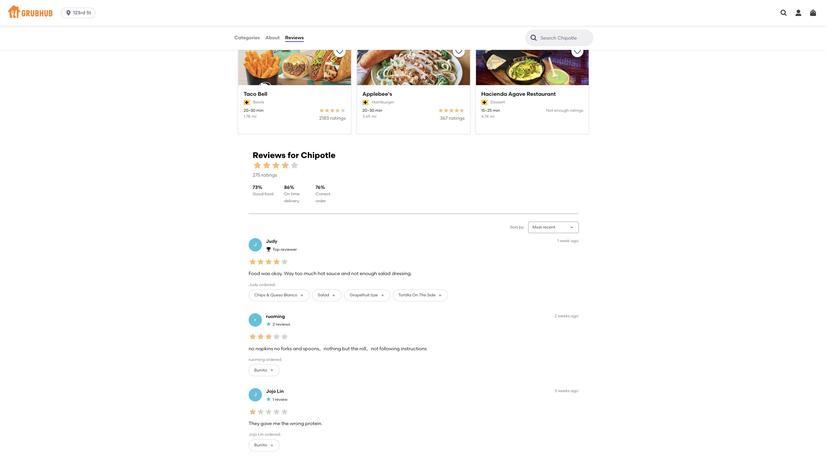 Task type: vqa. For each thing, say whether or not it's contained in the screenshot.
•
no



Task type: describe. For each thing, give the bounding box(es) containing it.
queso
[[271, 293, 283, 298]]

2183
[[320, 115, 329, 121]]

by:
[[519, 225, 525, 230]]

most
[[533, 225, 542, 230]]

search icon image
[[530, 34, 538, 42]]

jojo for jojo lin ordered:
[[249, 432, 257, 437]]

categories button
[[234, 26, 260, 50]]

salad
[[378, 271, 391, 277]]

2 for 2 reviews
[[273, 322, 275, 327]]

grapefruit
[[350, 293, 370, 298]]

taco bell
[[244, 91, 268, 97]]

86 on time delivery
[[284, 185, 300, 203]]

not enough ratings
[[547, 108, 584, 113]]

&
[[267, 293, 270, 298]]

20–30 min 3.69 mi
[[363, 108, 383, 119]]

applebee's link
[[363, 91, 465, 98]]

time
[[291, 192, 300, 196]]

top
[[273, 247, 280, 252]]

hacienda agave restaurant
[[482, 91, 556, 97]]

3 ago from the top
[[571, 389, 579, 393]]

ago for enough
[[571, 239, 579, 243]]

reviews for reviews
[[285, 35, 304, 41]]

20–30 min 1.78 mi
[[244, 108, 264, 119]]

instructions
[[401, 346, 427, 352]]

applebee's
[[363, 91, 392, 97]]

about
[[266, 35, 280, 41]]

275
[[253, 172, 260, 178]]

1 svg image from the left
[[781, 9, 788, 17]]

about button
[[265, 26, 280, 50]]

subscription pass image for taco
[[244, 100, 251, 105]]

taco
[[244, 91, 257, 97]]

jojo lin
[[266, 389, 284, 394]]

burrito for napkins
[[255, 368, 267, 373]]

0 horizontal spatial and
[[293, 346, 302, 352]]

correct
[[316, 192, 331, 196]]

Sort by: field
[[533, 225, 556, 230]]

ruoming ordered:
[[249, 357, 282, 362]]

sort by:
[[511, 225, 525, 230]]

73 good food
[[253, 185, 274, 196]]

good
[[253, 192, 264, 196]]

taco bell link
[[244, 91, 346, 98]]

chipotle
[[301, 150, 336, 160]]

hacienda agave restaurant link
[[482, 91, 584, 98]]

2 reviews
[[273, 322, 290, 327]]

they gave me the wrong protein.
[[249, 421, 323, 427]]

3.69
[[363, 114, 371, 119]]

save this restaurant button for hacienda
[[572, 45, 584, 57]]

reviewer
[[281, 247, 297, 252]]

bell
[[258, 91, 268, 97]]

1 horizontal spatial svg image
[[810, 9, 818, 17]]

ratings for 2183 ratings
[[330, 115, 346, 121]]

spoons，nothing
[[303, 346, 341, 352]]

15–25
[[482, 108, 492, 113]]

20–30 for applebee's
[[363, 108, 374, 113]]

76 correct order
[[316, 185, 331, 203]]

hacienda
[[482, 91, 508, 97]]

dessert
[[491, 100, 506, 104]]

73
[[253, 185, 258, 190]]

week
[[560, 239, 570, 243]]

burrito button for napkins
[[249, 364, 280, 376]]

275 ratings
[[253, 172, 277, 178]]

sort
[[511, 225, 518, 230]]

no napkins no forks and spoons，nothing but the roll，not following instructions
[[249, 346, 427, 352]]

123rd st button
[[61, 8, 98, 18]]

reviews button
[[285, 26, 304, 50]]

on for tortilla
[[413, 293, 418, 298]]

save this restaurant image
[[336, 47, 344, 55]]

jojo for jojo lin
[[266, 389, 276, 394]]

ruoming for ruoming ordered:
[[249, 357, 265, 362]]

chips & queso blanco
[[255, 293, 298, 298]]

mi for taco bell
[[252, 114, 257, 119]]

weeks for no napkins no forks and spoons，nothing but the roll，not following instructions
[[558, 314, 570, 318]]

1 for 1 review
[[273, 397, 274, 402]]

caret down icon image
[[570, 225, 575, 230]]

they
[[249, 421, 260, 427]]

1 vertical spatial enough
[[360, 271, 377, 277]]

1 no from the left
[[249, 346, 255, 352]]

delivery
[[284, 198, 299, 203]]

following
[[380, 346, 400, 352]]

trophy icon image
[[266, 246, 271, 252]]

sponsored restaurants in your area
[[238, 25, 361, 33]]

min for hacienda agave restaurant
[[493, 108, 500, 113]]

napkins
[[256, 346, 273, 352]]

Search Chipotle  search field
[[540, 35, 591, 41]]

restaurants
[[277, 25, 318, 33]]

2 for 2 weeks ago
[[555, 314, 557, 318]]

3 weeks ago
[[555, 389, 579, 393]]

sauce
[[327, 271, 340, 277]]

not
[[547, 108, 554, 113]]

save this restaurant button for taco
[[334, 45, 346, 57]]

much
[[304, 271, 317, 277]]

me
[[273, 421, 281, 427]]

blanco
[[284, 293, 298, 298]]

ratings right not
[[570, 108, 584, 113]]

ordered: for was
[[259, 282, 276, 287]]

applebee's logo image
[[357, 41, 470, 97]]

ordered: for napkins
[[266, 357, 282, 362]]

2 no from the left
[[274, 346, 280, 352]]

chips & queso blanco button
[[249, 289, 310, 301]]

2 svg image from the left
[[795, 9, 803, 17]]

area
[[344, 25, 361, 33]]

subscription pass image for hacienda
[[482, 100, 488, 105]]

your
[[327, 25, 343, 33]]

2 vertical spatial ordered:
[[265, 432, 281, 437]]

0 vertical spatial and
[[341, 271, 350, 277]]

reviews
[[276, 322, 290, 327]]

svg image inside 123rd st button
[[65, 10, 72, 16]]

judy for judy
[[266, 239, 278, 244]]

okay.
[[271, 271, 283, 277]]

reviews for reviews for chipotle
[[253, 150, 286, 160]]

1 vertical spatial the
[[282, 421, 289, 427]]

lin for jojo lin
[[277, 389, 284, 394]]



Task type: locate. For each thing, give the bounding box(es) containing it.
1
[[558, 239, 559, 243], [273, 397, 274, 402]]

1 vertical spatial reviews
[[253, 150, 286, 160]]

367 ratings
[[440, 115, 465, 121]]

0 vertical spatial jojo
[[266, 389, 276, 394]]

min down hamburger
[[375, 108, 383, 113]]

j left jojo lin
[[254, 392, 257, 398]]

1 horizontal spatial lin
[[277, 389, 284, 394]]

0 horizontal spatial mi
[[252, 114, 257, 119]]

plus icon image right side
[[439, 293, 443, 297]]

tortilla on the side
[[399, 293, 436, 298]]

1 review
[[273, 397, 288, 402]]

lin
[[277, 389, 284, 394], [258, 432, 264, 437]]

chips
[[255, 293, 266, 298]]

76
[[316, 185, 321, 190]]

bowls
[[253, 100, 264, 104]]

restaurant
[[527, 91, 556, 97]]

1 horizontal spatial 1
[[558, 239, 559, 243]]

on inside "86 on time delivery"
[[284, 192, 290, 196]]

on left the at bottom
[[413, 293, 418, 298]]

0 vertical spatial ruoming
[[266, 314, 285, 319]]

1 mi from the left
[[252, 114, 257, 119]]

1 min from the left
[[257, 108, 264, 113]]

salad button
[[312, 289, 342, 301]]

0 horizontal spatial save this restaurant image
[[455, 47, 463, 55]]

plus icon image right "blanco"
[[300, 293, 304, 297]]

judy down food
[[249, 282, 258, 287]]

reviews inside button
[[285, 35, 304, 41]]

ago for instructions
[[571, 314, 579, 318]]

and right forks
[[293, 346, 302, 352]]

ratings for 275 ratings
[[262, 172, 277, 178]]

plus icon image for "chips & queso blanco" button
[[300, 293, 304, 297]]

jojo
[[266, 389, 276, 394], [249, 432, 257, 437]]

subscription pass image
[[244, 100, 251, 105], [482, 100, 488, 105]]

main navigation navigation
[[0, 0, 828, 26]]

0 vertical spatial the
[[351, 346, 359, 352]]

lin up '1 review'
[[277, 389, 284, 394]]

for
[[288, 150, 299, 160]]

agave
[[509, 91, 526, 97]]

0 horizontal spatial svg image
[[65, 10, 72, 16]]

1 for 1 week ago
[[558, 239, 559, 243]]

1 vertical spatial ruoming
[[249, 357, 265, 362]]

ruoming
[[266, 314, 285, 319], [249, 357, 265, 362]]

subscription pass image up '15–25'
[[482, 100, 488, 105]]

r
[[255, 317, 256, 323]]

jojo down they
[[249, 432, 257, 437]]

2
[[555, 314, 557, 318], [273, 322, 275, 327]]

the
[[351, 346, 359, 352], [282, 421, 289, 427]]

burrito button for gave
[[249, 439, 280, 451]]

1 j from the top
[[254, 242, 257, 248]]

top reviewer
[[273, 247, 297, 252]]

0 horizontal spatial on
[[284, 192, 290, 196]]

taco bell logo image
[[239, 41, 351, 97]]

0 horizontal spatial 2
[[273, 322, 275, 327]]

hamburger
[[372, 100, 395, 104]]

min inside 20–30 min 1.78 mi
[[257, 108, 264, 113]]

roll，not
[[360, 346, 379, 352]]

0 vertical spatial j
[[254, 242, 257, 248]]

1 left week
[[558, 239, 559, 243]]

20–30
[[244, 108, 256, 113], [363, 108, 374, 113]]

mi inside 15–25 min 4.74 mi
[[490, 114, 495, 119]]

hacienda agave restaurant logo image
[[476, 41, 589, 97]]

1 horizontal spatial 20–30
[[363, 108, 374, 113]]

1 horizontal spatial mi
[[372, 114, 377, 119]]

no left forks
[[274, 346, 280, 352]]

svg image
[[810, 9, 818, 17], [65, 10, 72, 16]]

judy up trophy icon
[[266, 239, 278, 244]]

1 vertical spatial j
[[254, 392, 257, 398]]

1 vertical spatial 1
[[273, 397, 274, 402]]

0 vertical spatial lin
[[277, 389, 284, 394]]

lin for jojo lin ordered:
[[258, 432, 264, 437]]

ordered: down napkins at left bottom
[[266, 357, 282, 362]]

1 subscription pass image from the left
[[244, 100, 251, 105]]

0 vertical spatial burrito button
[[249, 364, 280, 376]]

grapefruit izze
[[350, 293, 378, 298]]

1 vertical spatial weeks
[[558, 389, 570, 393]]

1 horizontal spatial 2
[[555, 314, 557, 318]]

min inside 20–30 min 3.69 mi
[[375, 108, 383, 113]]

0 horizontal spatial 20–30
[[244, 108, 256, 113]]

3 mi from the left
[[490, 114, 495, 119]]

burrito
[[255, 368, 267, 373], [255, 443, 267, 448]]

2 weeks ago
[[555, 314, 579, 318]]

1 vertical spatial ago
[[571, 314, 579, 318]]

1 horizontal spatial min
[[375, 108, 383, 113]]

subscription pass image
[[363, 100, 369, 105]]

burrito button
[[249, 364, 280, 376], [249, 439, 280, 451]]

1 horizontal spatial save this restaurant button
[[453, 45, 465, 57]]

recent
[[543, 225, 556, 230]]

on inside button
[[413, 293, 418, 298]]

min
[[257, 108, 264, 113], [375, 108, 383, 113], [493, 108, 500, 113]]

tortilla
[[399, 293, 412, 298]]

2 horizontal spatial save this restaurant button
[[572, 45, 584, 57]]

15–25 min 4.74 mi
[[482, 108, 500, 119]]

j for jojo lin
[[254, 392, 257, 398]]

subscription pass image down taco
[[244, 100, 251, 105]]

reviews
[[285, 35, 304, 41], [253, 150, 286, 160]]

ratings right the 2183
[[330, 115, 346, 121]]

plus icon image inside grapefruit izze button
[[381, 293, 385, 297]]

1 vertical spatial ordered:
[[266, 357, 282, 362]]

the right me
[[282, 421, 289, 427]]

1 20–30 from the left
[[244, 108, 256, 113]]

min down dessert
[[493, 108, 500, 113]]

1 horizontal spatial judy
[[266, 239, 278, 244]]

2183 ratings
[[320, 115, 346, 121]]

weeks for they gave me the wrong protein.
[[558, 389, 570, 393]]

sponsored
[[238, 25, 276, 33]]

the right but
[[351, 346, 359, 352]]

min down 'bowls' at the top of the page
[[257, 108, 264, 113]]

1 burrito from the top
[[255, 368, 267, 373]]

ordered: up &
[[259, 282, 276, 287]]

burrito for gave
[[255, 443, 267, 448]]

0 vertical spatial reviews
[[285, 35, 304, 41]]

0 horizontal spatial no
[[249, 346, 255, 352]]

2 20–30 from the left
[[363, 108, 374, 113]]

reviews down restaurants
[[285, 35, 304, 41]]

123rd st
[[73, 10, 91, 16]]

review
[[275, 397, 288, 402]]

0 horizontal spatial jojo
[[249, 432, 257, 437]]

plus icon image
[[300, 293, 304, 297], [332, 293, 336, 297], [381, 293, 385, 297], [439, 293, 443, 297], [270, 368, 274, 372], [270, 443, 274, 447]]

ago
[[571, 239, 579, 243], [571, 314, 579, 318], [571, 389, 579, 393]]

burrito button down jojo lin ordered:
[[249, 439, 280, 451]]

0 vertical spatial ago
[[571, 239, 579, 243]]

mi inside 20–30 min 1.78 mi
[[252, 114, 257, 119]]

jojo lin ordered:
[[249, 432, 281, 437]]

0 vertical spatial burrito
[[255, 368, 267, 373]]

judy for judy ordered:
[[249, 282, 258, 287]]

2 burrito button from the top
[[249, 439, 280, 451]]

protein.
[[305, 421, 323, 427]]

1 burrito button from the top
[[249, 364, 280, 376]]

and left not
[[341, 271, 350, 277]]

0 vertical spatial judy
[[266, 239, 278, 244]]

weeks
[[558, 314, 570, 318], [558, 389, 570, 393]]

ratings right 275
[[262, 172, 277, 178]]

plus icon image down "ruoming ordered:"
[[270, 368, 274, 372]]

plus icon image down jojo lin ordered:
[[270, 443, 274, 447]]

j for judy
[[254, 242, 257, 248]]

plus icon image inside "chips & queso blanco" button
[[300, 293, 304, 297]]

in
[[319, 25, 326, 33]]

2 save this restaurant image from the left
[[574, 47, 582, 55]]

2 min from the left
[[375, 108, 383, 113]]

mi right 4.74
[[490, 114, 495, 119]]

1 horizontal spatial jojo
[[266, 389, 276, 394]]

0 vertical spatial 1
[[558, 239, 559, 243]]

20–30 for taco bell
[[244, 108, 256, 113]]

0 horizontal spatial enough
[[360, 271, 377, 277]]

0 horizontal spatial the
[[282, 421, 289, 427]]

j left trophy icon
[[254, 242, 257, 248]]

judy ordered:
[[249, 282, 276, 287]]

but
[[342, 346, 350, 352]]

plus icon image inside tortilla on the side button
[[439, 293, 443, 297]]

min inside 15–25 min 4.74 mi
[[493, 108, 500, 113]]

the
[[419, 293, 427, 298]]

plus icon image for tortilla on the side button
[[439, 293, 443, 297]]

mi right 1.78
[[252, 114, 257, 119]]

1 save this restaurant image from the left
[[455, 47, 463, 55]]

367
[[440, 115, 448, 121]]

hot
[[318, 271, 325, 277]]

1 horizontal spatial subscription pass image
[[482, 100, 488, 105]]

st
[[86, 10, 91, 16]]

2 horizontal spatial mi
[[490, 114, 495, 119]]

0 vertical spatial on
[[284, 192, 290, 196]]

1 horizontal spatial svg image
[[795, 9, 803, 17]]

20–30 inside 20–30 min 3.69 mi
[[363, 108, 374, 113]]

ruoming down napkins at left bottom
[[249, 357, 265, 362]]

plus icon image for grapefruit izze button
[[381, 293, 385, 297]]

dressing.
[[392, 271, 412, 277]]

1 vertical spatial lin
[[258, 432, 264, 437]]

burrito button down "ruoming ordered:"
[[249, 364, 280, 376]]

0 vertical spatial enough
[[555, 108, 569, 113]]

1 horizontal spatial ruoming
[[266, 314, 285, 319]]

1 vertical spatial 2
[[273, 322, 275, 327]]

on for 86
[[284, 192, 290, 196]]

0 horizontal spatial 1
[[273, 397, 274, 402]]

was
[[261, 271, 270, 277]]

20–30 inside 20–30 min 1.78 mi
[[244, 108, 256, 113]]

2 ago from the top
[[571, 314, 579, 318]]

1 horizontal spatial and
[[341, 271, 350, 277]]

1 horizontal spatial enough
[[555, 108, 569, 113]]

save this restaurant image for applebee's
[[455, 47, 463, 55]]

1 vertical spatial on
[[413, 293, 418, 298]]

2 weeks from the top
[[558, 389, 570, 393]]

ruoming up '2 reviews'
[[266, 314, 285, 319]]

plus icon image for salad button
[[332, 293, 336, 297]]

1 left review
[[273, 397, 274, 402]]

food
[[249, 271, 260, 277]]

1 horizontal spatial on
[[413, 293, 418, 298]]

1 horizontal spatial save this restaurant image
[[574, 47, 582, 55]]

star icon image
[[319, 108, 325, 113], [325, 108, 330, 113], [330, 108, 335, 113], [335, 108, 341, 113], [335, 108, 341, 113], [341, 108, 346, 113], [438, 108, 444, 113], [444, 108, 449, 113], [449, 108, 454, 113], [454, 108, 460, 113], [460, 108, 465, 113], [460, 108, 465, 113], [253, 161, 262, 170], [262, 161, 271, 170], [271, 161, 281, 170], [281, 161, 290, 170], [290, 161, 299, 170], [249, 258, 257, 266], [257, 258, 265, 266], [265, 258, 273, 266], [273, 258, 281, 266], [281, 258, 289, 266], [266, 321, 271, 327], [249, 333, 257, 341], [257, 333, 265, 341], [265, 333, 273, 341], [273, 333, 281, 341], [281, 333, 289, 341], [266, 396, 271, 402], [249, 408, 257, 416], [257, 408, 265, 416], [265, 408, 273, 416], [273, 408, 281, 416], [281, 408, 289, 416]]

ruoming for ruoming
[[266, 314, 285, 319]]

1 vertical spatial jojo
[[249, 432, 257, 437]]

1 vertical spatial judy
[[249, 282, 258, 287]]

mi inside 20–30 min 3.69 mi
[[372, 114, 377, 119]]

1 horizontal spatial no
[[274, 346, 280, 352]]

0 vertical spatial weeks
[[558, 314, 570, 318]]

2 horizontal spatial min
[[493, 108, 500, 113]]

3 min from the left
[[493, 108, 500, 113]]

wrong
[[290, 421, 304, 427]]

categories
[[235, 35, 260, 41]]

123rd
[[73, 10, 85, 16]]

plus icon image right izze
[[381, 293, 385, 297]]

save this restaurant image for hacienda agave restaurant
[[574, 47, 582, 55]]

ordered: down me
[[265, 432, 281, 437]]

2 vertical spatial ago
[[571, 389, 579, 393]]

1.78
[[244, 114, 251, 119]]

on down 86
[[284, 192, 290, 196]]

0 horizontal spatial lin
[[258, 432, 264, 437]]

mi right 3.69
[[372, 114, 377, 119]]

20–30 up 3.69
[[363, 108, 374, 113]]

mi
[[252, 114, 257, 119], [372, 114, 377, 119], [490, 114, 495, 119]]

order
[[316, 198, 326, 203]]

plus icon image inside salad button
[[332, 293, 336, 297]]

way
[[284, 271, 294, 277]]

too
[[295, 271, 303, 277]]

izze
[[371, 293, 378, 298]]

reviews for chipotle
[[253, 150, 336, 160]]

0 horizontal spatial min
[[257, 108, 264, 113]]

2 burrito from the top
[[255, 443, 267, 448]]

0 horizontal spatial save this restaurant button
[[334, 45, 346, 57]]

min for applebee's
[[375, 108, 383, 113]]

3 save this restaurant button from the left
[[572, 45, 584, 57]]

ratings right 367
[[449, 115, 465, 121]]

grapefruit izze button
[[344, 289, 390, 301]]

1 save this restaurant button from the left
[[334, 45, 346, 57]]

mi for applebee's
[[372, 114, 377, 119]]

2 save this restaurant button from the left
[[453, 45, 465, 57]]

jojo up '1 review'
[[266, 389, 276, 394]]

1 vertical spatial burrito
[[255, 443, 267, 448]]

1 ago from the top
[[571, 239, 579, 243]]

0 horizontal spatial subscription pass image
[[244, 100, 251, 105]]

reviews up 275 ratings
[[253, 150, 286, 160]]

svg image
[[781, 9, 788, 17], [795, 9, 803, 17]]

2 mi from the left
[[372, 114, 377, 119]]

burrito down jojo lin ordered:
[[255, 443, 267, 448]]

1 horizontal spatial the
[[351, 346, 359, 352]]

0 horizontal spatial ruoming
[[249, 357, 265, 362]]

plus icon image right salad
[[332, 293, 336, 297]]

1 vertical spatial and
[[293, 346, 302, 352]]

0 horizontal spatial svg image
[[781, 9, 788, 17]]

burrito down "ruoming ordered:"
[[255, 368, 267, 373]]

enough
[[555, 108, 569, 113], [360, 271, 377, 277]]

mi for hacienda agave restaurant
[[490, 114, 495, 119]]

no left napkins at left bottom
[[249, 346, 255, 352]]

0 vertical spatial ordered:
[[259, 282, 276, 287]]

0 horizontal spatial judy
[[249, 282, 258, 287]]

1 weeks from the top
[[558, 314, 570, 318]]

min for taco bell
[[257, 108, 264, 113]]

2 subscription pass image from the left
[[482, 100, 488, 105]]

food was okay. way too much hot sauce and not enough salad dressing.
[[249, 271, 412, 277]]

most recent
[[533, 225, 556, 230]]

ratings for 367 ratings
[[449, 115, 465, 121]]

0 vertical spatial 2
[[555, 314, 557, 318]]

2 j from the top
[[254, 392, 257, 398]]

20–30 up 1.78
[[244, 108, 256, 113]]

not
[[351, 271, 359, 277]]

save this restaurant image
[[455, 47, 463, 55], [574, 47, 582, 55]]

side
[[428, 293, 436, 298]]

86
[[284, 185, 290, 190]]

judy
[[266, 239, 278, 244], [249, 282, 258, 287]]

lin down gave
[[258, 432, 264, 437]]

1 vertical spatial burrito button
[[249, 439, 280, 451]]



